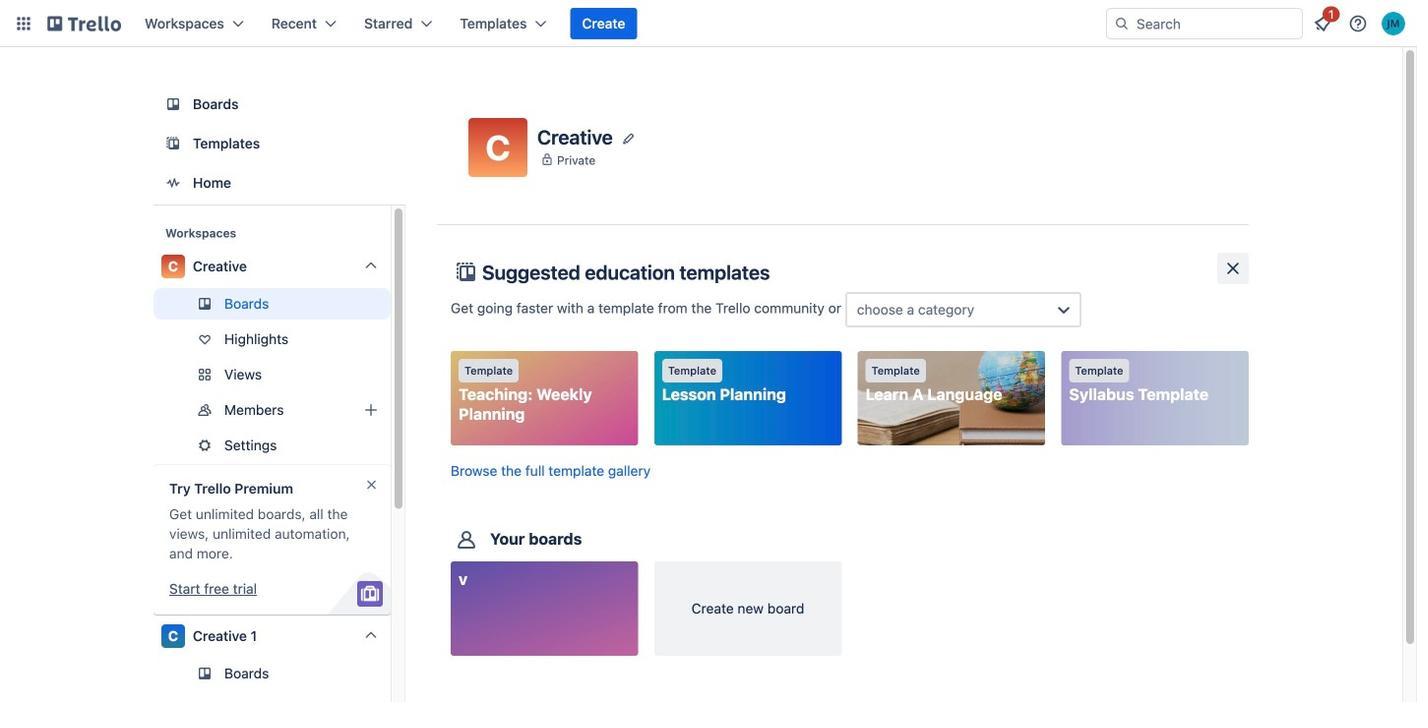Task type: locate. For each thing, give the bounding box(es) containing it.
1 vertical spatial forward image
[[387, 399, 410, 422]]

0 vertical spatial forward image
[[387, 363, 410, 387]]

forward image up forward image
[[387, 363, 410, 387]]

template board image
[[161, 132, 185, 156]]

forward image
[[387, 363, 410, 387], [387, 399, 410, 422]]

board image
[[161, 93, 185, 116]]

forward image right add image
[[387, 399, 410, 422]]

home image
[[161, 171, 185, 195]]

add image
[[359, 399, 383, 422]]



Task type: describe. For each thing, give the bounding box(es) containing it.
Search field
[[1130, 10, 1302, 37]]

2 forward image from the top
[[387, 399, 410, 422]]

1 notification image
[[1311, 12, 1335, 35]]

1 forward image from the top
[[387, 363, 410, 387]]

primary element
[[0, 0, 1417, 47]]

jeremy miller (jeremymiller198) image
[[1382, 12, 1406, 35]]

back to home image
[[47, 8, 121, 39]]

search image
[[1114, 16, 1130, 31]]

open information menu image
[[1348, 14, 1368, 33]]

forward image
[[387, 434, 410, 458]]



Task type: vqa. For each thing, say whether or not it's contained in the screenshot.
remote team hub trello templates
no



